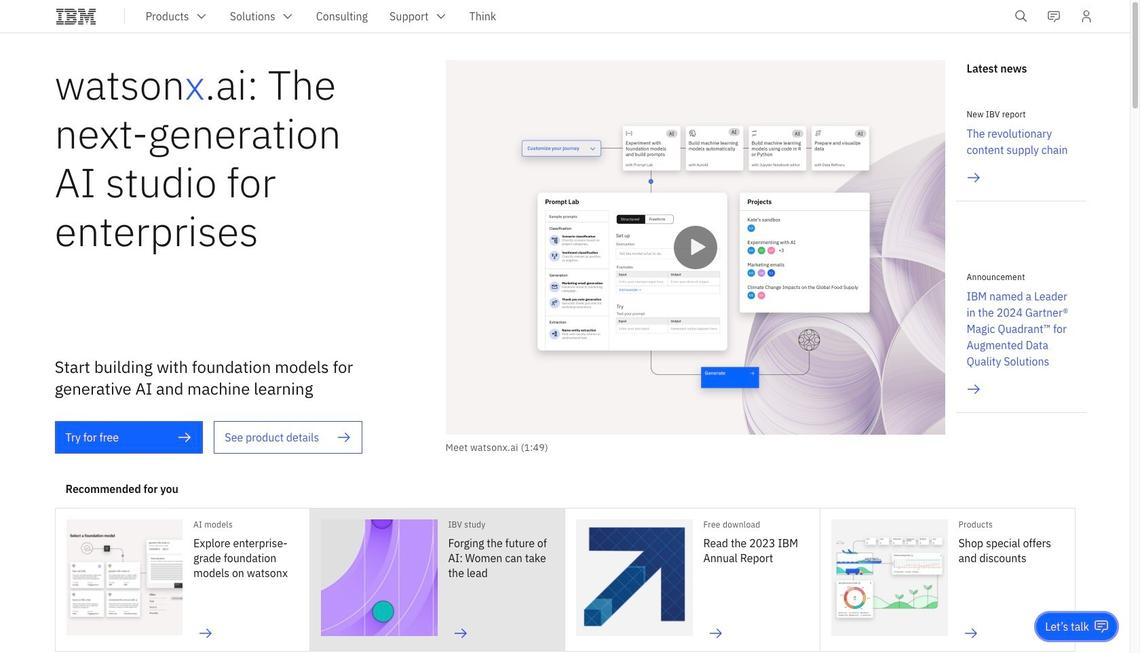 Task type: describe. For each thing, give the bounding box(es) containing it.
let's talk element
[[1046, 620, 1090, 635]]



Task type: vqa. For each thing, say whether or not it's contained in the screenshot.
Let's talk element
yes



